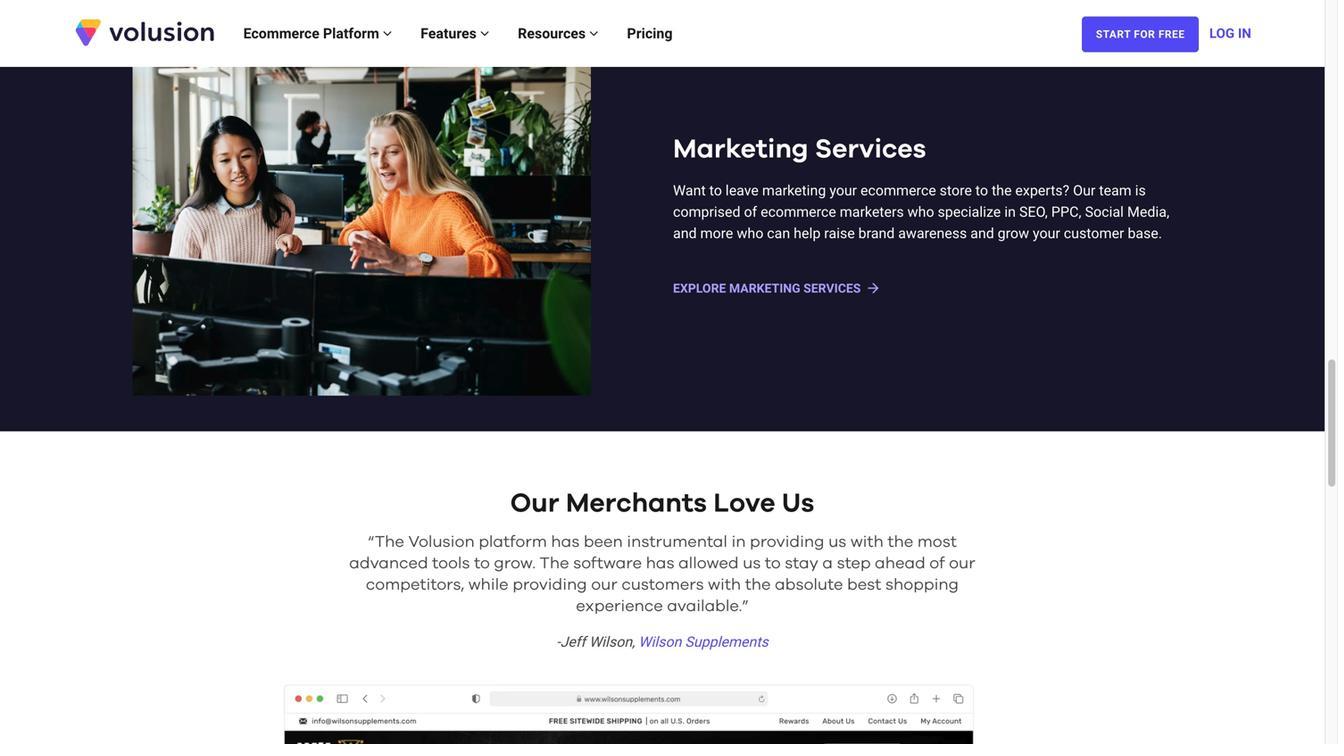 Task type: vqa. For each thing, say whether or not it's contained in the screenshot.
2nd December
no



Task type: describe. For each thing, give the bounding box(es) containing it.
absolute
[[775, 577, 844, 593]]

angle down image for features
[[480, 26, 490, 41]]

0 vertical spatial with
[[851, 534, 884, 551]]

comprised
[[673, 204, 741, 221]]

jeff
[[561, 634, 586, 651]]

explore marketing services arrow_forward
[[673, 280, 882, 296]]

1 horizontal spatial ecommerce
[[861, 182, 937, 199]]

-
[[557, 634, 561, 651]]

team
[[1100, 182, 1132, 199]]

ecommerce
[[243, 25, 320, 42]]

log in link
[[1210, 7, 1252, 60]]

advanced
[[350, 556, 428, 572]]

available.
[[668, 599, 743, 615]]

wilson
[[639, 634, 682, 651]]

0 horizontal spatial who
[[737, 225, 764, 242]]

1 horizontal spatial the
[[540, 556, 569, 572]]

most
[[918, 534, 957, 551]]

volusion logo image
[[73, 17, 216, 47]]

0 horizontal spatial has
[[551, 534, 580, 551]]

1 vertical spatial us
[[743, 556, 761, 572]]

shopping
[[886, 577, 959, 593]]

instrumental
[[627, 534, 728, 551]]

experience
[[576, 599, 663, 615]]

software
[[574, 556, 642, 572]]

pricing
[[627, 25, 673, 42]]

arrow_forward
[[866, 280, 882, 296]]

1 vertical spatial our
[[592, 577, 618, 593]]

customers
[[622, 577, 704, 593]]

the volusion platform has been instrumental in providing us with the most advanced tools to grow. the software has allowed us to stay a step ahead of our competitors, while providing our customers with the absolute best shopping experience available.
[[350, 534, 976, 615]]

awareness
[[899, 225, 968, 242]]

ppc,
[[1052, 204, 1082, 221]]

of inside the volusion platform has been instrumental in providing us with the most advanced tools to grow. the software has allowed us to stay a step ahead of our competitors, while providing our customers with the absolute best shopping experience available.
[[930, 556, 946, 572]]

volusion
[[409, 534, 475, 551]]

experts?
[[1016, 182, 1070, 199]]

0 horizontal spatial the
[[746, 577, 771, 593]]

seo,
[[1020, 204, 1048, 221]]

start for free link
[[1083, 17, 1200, 52]]

grow.
[[494, 556, 536, 572]]

for
[[1135, 28, 1156, 41]]

wilson supplements image
[[284, 685, 1041, 745]]

brand
[[859, 225, 895, 242]]

ahead
[[875, 556, 926, 572]]

supplements
[[685, 634, 769, 651]]

is
[[1136, 182, 1147, 199]]

0 horizontal spatial your
[[830, 182, 858, 199]]

to up specialize
[[976, 182, 989, 199]]

allowed
[[679, 556, 739, 572]]

us
[[782, 491, 815, 518]]

1 vertical spatial providing
[[513, 577, 587, 593]]

marketing services
[[673, 136, 927, 163]]

a
[[823, 556, 833, 572]]

resources
[[518, 25, 590, 42]]

wilson,
[[590, 634, 635, 651]]

competitors,
[[366, 577, 465, 593]]

0 horizontal spatial the
[[375, 534, 405, 551]]

stay
[[785, 556, 819, 572]]

marketing
[[763, 182, 827, 199]]

services
[[804, 281, 861, 296]]

base.
[[1128, 225, 1163, 242]]

want to leave marketing your ecommerce store to the experts? our team is comprised of ecommerce marketers who specialize in seo, ppc, social media, and more who can help raise brand awareness and grow your customer base.
[[673, 182, 1170, 242]]



Task type: locate. For each thing, give the bounding box(es) containing it.
2 and from the left
[[971, 225, 995, 242]]

angle down image inside ecommerce platform link
[[383, 26, 392, 41]]

log in
[[1210, 25, 1252, 41]]

business check image
[[133, 39, 591, 396]]

0 horizontal spatial and
[[673, 225, 697, 242]]

your up marketers
[[830, 182, 858, 199]]

customer
[[1065, 225, 1125, 242]]

-jeff wilson, wilson supplements
[[557, 634, 769, 651]]

been
[[584, 534, 623, 551]]

want
[[673, 182, 706, 199]]

our
[[1074, 182, 1096, 199], [511, 491, 560, 518]]

us right the allowed
[[743, 556, 761, 572]]

1 vertical spatial in
[[732, 534, 746, 551]]

log
[[1210, 25, 1235, 41]]

store
[[940, 182, 973, 199]]

resources link
[[504, 7, 613, 60]]

3 angle down image from the left
[[590, 26, 599, 41]]

2 vertical spatial the
[[746, 577, 771, 593]]

of inside want to leave marketing your ecommerce store to the experts? our team is comprised of ecommerce marketers who specialize in seo, ppc, social media, and more who can help raise brand awareness and grow your customer base.
[[744, 204, 758, 221]]

marketing
[[673, 136, 809, 163]]

to up while
[[474, 556, 490, 572]]

and down comprised
[[673, 225, 697, 242]]

providing up stay
[[750, 534, 825, 551]]

and down specialize
[[971, 225, 995, 242]]

of down most
[[930, 556, 946, 572]]

0 vertical spatial of
[[744, 204, 758, 221]]

the right grow.
[[540, 556, 569, 572]]

1 horizontal spatial has
[[646, 556, 675, 572]]

features
[[421, 25, 480, 42]]

with down the allowed
[[708, 577, 742, 593]]

0 vertical spatial the
[[375, 534, 405, 551]]

us up a
[[829, 534, 847, 551]]

angle down image
[[383, 26, 392, 41], [480, 26, 490, 41], [590, 26, 599, 41]]

while
[[469, 577, 509, 593]]

with up step
[[851, 534, 884, 551]]

providing
[[750, 534, 825, 551], [513, 577, 587, 593]]

1 horizontal spatial your
[[1033, 225, 1061, 242]]

help
[[794, 225, 821, 242]]

your
[[830, 182, 858, 199], [1033, 225, 1061, 242]]

merchants
[[566, 491, 707, 518]]

angle down image left resources
[[480, 26, 490, 41]]

ecommerce up marketers
[[861, 182, 937, 199]]

specialize
[[938, 204, 1002, 221]]

0 horizontal spatial ecommerce
[[761, 204, 837, 221]]

0 horizontal spatial with
[[708, 577, 742, 593]]

1 horizontal spatial who
[[908, 204, 935, 221]]

who
[[908, 204, 935, 221], [737, 225, 764, 242]]

0 vertical spatial has
[[551, 534, 580, 551]]

to
[[710, 182, 722, 199], [976, 182, 989, 199], [474, 556, 490, 572], [765, 556, 781, 572]]

ecommerce platform link
[[229, 7, 407, 60]]

0 vertical spatial in
[[1005, 204, 1016, 221]]

more
[[701, 225, 734, 242]]

ecommerce down marketing
[[761, 204, 837, 221]]

0 horizontal spatial of
[[744, 204, 758, 221]]

free
[[1159, 28, 1186, 41]]

of
[[744, 204, 758, 221], [930, 556, 946, 572]]

with
[[851, 534, 884, 551], [708, 577, 742, 593]]

1 vertical spatial who
[[737, 225, 764, 242]]

1 horizontal spatial of
[[930, 556, 946, 572]]

1 horizontal spatial the
[[888, 534, 914, 551]]

1 vertical spatial our
[[511, 491, 560, 518]]

0 horizontal spatial providing
[[513, 577, 587, 593]]

1 vertical spatial your
[[1033, 225, 1061, 242]]

0 vertical spatial the
[[992, 182, 1012, 199]]

1 horizontal spatial in
[[1005, 204, 1016, 221]]

tools
[[432, 556, 470, 572]]

media,
[[1128, 204, 1170, 221]]

pricing link
[[613, 7, 687, 60]]

and
[[673, 225, 697, 242], [971, 225, 995, 242]]

angle down image left pricing
[[590, 26, 599, 41]]

platform
[[479, 534, 547, 551]]

1 vertical spatial with
[[708, 577, 742, 593]]

the inside want to leave marketing your ecommerce store to the experts? our team is comprised of ecommerce marketers who specialize in seo, ppc, social media, and more who can help raise brand awareness and grow your customer base.
[[992, 182, 1012, 199]]

1 angle down image from the left
[[383, 26, 392, 41]]

angle down image inside features link
[[480, 26, 490, 41]]

the
[[375, 534, 405, 551], [540, 556, 569, 572]]

0 horizontal spatial angle down image
[[383, 26, 392, 41]]

1 horizontal spatial our
[[950, 556, 976, 572]]

start
[[1097, 28, 1132, 41]]

0 vertical spatial providing
[[750, 534, 825, 551]]

explore
[[673, 281, 727, 296]]

1 vertical spatial of
[[930, 556, 946, 572]]

marketing
[[730, 281, 801, 296]]

start for free
[[1097, 28, 1186, 41]]

angle down image inside resources link
[[590, 26, 599, 41]]

1 horizontal spatial with
[[851, 534, 884, 551]]

our down "software"
[[592, 577, 618, 593]]

the up ahead
[[888, 534, 914, 551]]

to up comprised
[[710, 182, 722, 199]]

has left been
[[551, 534, 580, 551]]

0 horizontal spatial in
[[732, 534, 746, 551]]

the up specialize
[[992, 182, 1012, 199]]

us
[[829, 534, 847, 551], [743, 556, 761, 572]]

0 vertical spatial our
[[950, 556, 976, 572]]

in inside the volusion platform has been instrumental in providing us with the most advanced tools to grow. the software has allowed us to stay a step ahead of our competitors, while providing our customers with the absolute best shopping experience available.
[[732, 534, 746, 551]]

who left can
[[737, 225, 764, 242]]

0 horizontal spatial us
[[743, 556, 761, 572]]

1 horizontal spatial our
[[1074, 182, 1096, 199]]

to left stay
[[765, 556, 781, 572]]

our up the platform
[[511, 491, 560, 518]]

best
[[848, 577, 882, 593]]

1 horizontal spatial providing
[[750, 534, 825, 551]]

2 angle down image from the left
[[480, 26, 490, 41]]

ecommerce platform
[[243, 25, 383, 42]]

social
[[1086, 204, 1125, 221]]

features link
[[407, 7, 504, 60]]

1 vertical spatial the
[[540, 556, 569, 572]]

in inside want to leave marketing your ecommerce store to the experts? our team is comprised of ecommerce marketers who specialize in seo, ppc, social media, and more who can help raise brand awareness and grow your customer base.
[[1005, 204, 1016, 221]]

0 vertical spatial who
[[908, 204, 935, 221]]

0 vertical spatial us
[[829, 534, 847, 551]]

the
[[992, 182, 1012, 199], [888, 534, 914, 551], [746, 577, 771, 593]]

1 vertical spatial the
[[888, 534, 914, 551]]

leave
[[726, 182, 759, 199]]

can
[[768, 225, 791, 242]]

step
[[837, 556, 871, 572]]

ecommerce
[[861, 182, 937, 199], [761, 204, 837, 221]]

2 horizontal spatial angle down image
[[590, 26, 599, 41]]

1 and from the left
[[673, 225, 697, 242]]

angle down image for ecommerce platform
[[383, 26, 392, 41]]

1 horizontal spatial us
[[829, 534, 847, 551]]

has
[[551, 534, 580, 551], [646, 556, 675, 572]]

0 vertical spatial your
[[830, 182, 858, 199]]

0 horizontal spatial our
[[511, 491, 560, 518]]

the left absolute
[[746, 577, 771, 593]]

our inside want to leave marketing your ecommerce store to the experts? our team is comprised of ecommerce marketers who specialize in seo, ppc, social media, and more who can help raise brand awareness and grow your customer base.
[[1074, 182, 1096, 199]]

in
[[1005, 204, 1016, 221], [732, 534, 746, 551]]

1 vertical spatial has
[[646, 556, 675, 572]]

angle down image right platform
[[383, 26, 392, 41]]

raise
[[825, 225, 855, 242]]

the up advanced
[[375, 534, 405, 551]]

love
[[714, 491, 776, 518]]

our merchants love us
[[511, 491, 815, 518]]

2 horizontal spatial the
[[992, 182, 1012, 199]]

in up the allowed
[[732, 534, 746, 551]]

marketers
[[840, 204, 905, 221]]

1 horizontal spatial and
[[971, 225, 995, 242]]

in
[[1239, 25, 1252, 41]]

grow
[[998, 225, 1030, 242]]

of down leave
[[744, 204, 758, 221]]

who up awareness
[[908, 204, 935, 221]]

1 vertical spatial ecommerce
[[761, 204, 837, 221]]

0 vertical spatial ecommerce
[[861, 182, 937, 199]]

0 horizontal spatial our
[[592, 577, 618, 593]]

1 horizontal spatial angle down image
[[480, 26, 490, 41]]

in up grow
[[1005, 204, 1016, 221]]

our
[[950, 556, 976, 572], [592, 577, 618, 593]]

angle down image for resources
[[590, 26, 599, 41]]

our up ppc,
[[1074, 182, 1096, 199]]

has up customers
[[646, 556, 675, 572]]

our down most
[[950, 556, 976, 572]]

platform
[[323, 25, 379, 42]]

0 vertical spatial our
[[1074, 182, 1096, 199]]

wilson supplements link
[[639, 634, 769, 651]]

your down seo,
[[1033, 225, 1061, 242]]

services
[[816, 136, 927, 163]]

providing down grow.
[[513, 577, 587, 593]]



